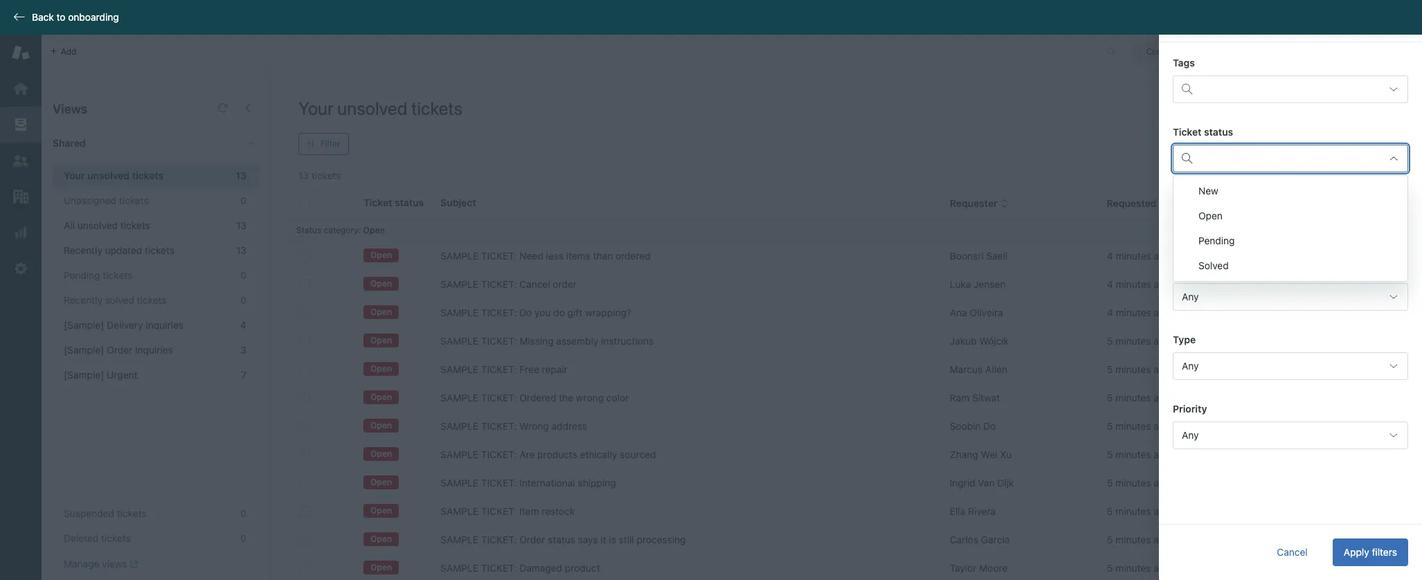 Task type: locate. For each thing, give the bounding box(es) containing it.
do left you
[[519, 307, 532, 318]]

0 vertical spatial status
[[1204, 126, 1233, 138]]

1 horizontal spatial requester
[[1173, 195, 1221, 207]]

6 5 from the top
[[1107, 477, 1113, 489]]

0 vertical spatial do
[[519, 307, 532, 318]]

10 sample from the top
[[440, 505, 478, 517]]

5 5 from the top
[[1107, 449, 1113, 460]]

1 5 minutes ago from the top
[[1107, 335, 1170, 347]]

4 for jensen
[[1107, 278, 1113, 290]]

0 horizontal spatial order
[[107, 344, 132, 356]]

2 4 minutes ago from the top
[[1107, 278, 1170, 290]]

any down request
[[1182, 291, 1199, 303]]

urgent left apply filters button
[[1289, 534, 1320, 546]]

5 minutes from the top
[[1115, 363, 1151, 375]]

1 horizontal spatial do
[[983, 420, 996, 432]]

inquiries right delivery
[[146, 319, 184, 331]]

1 [sample] from the top
[[64, 319, 104, 331]]

[sample] up [sample] urgent
[[64, 344, 104, 356]]

conversations
[[1146, 46, 1202, 56]]

8 ago from the top
[[1154, 449, 1170, 460]]

7 row from the top
[[288, 412, 1401, 441]]

than
[[593, 250, 613, 262]]

admin image
[[12, 260, 30, 278]]

boonsri saeli
[[950, 250, 1008, 262]]

1 vertical spatial status
[[548, 534, 575, 546]]

says
[[578, 534, 598, 546]]

unsolved up filter
[[337, 98, 407, 118]]

solved
[[1198, 260, 1229, 271]]

processing
[[637, 534, 686, 546]]

ticket: for international
[[481, 477, 517, 489]]

4 row from the top
[[288, 327, 1401, 356]]

6 ticket: from the top
[[481, 392, 517, 404]]

4 0 from the top
[[240, 507, 246, 519]]

your unsolved tickets up the unassigned tickets
[[64, 170, 164, 181]]

row containing sample ticket: order status says it is still processing
[[288, 526, 1401, 554]]

0 horizontal spatial your unsolved tickets
[[64, 170, 164, 181]]

ingrid
[[950, 477, 975, 489]]

13 for all unsolved tickets
[[236, 219, 246, 231]]

sample ticket: ordered the wrong color link
[[440, 391, 629, 405]]

1 sample from the top
[[440, 250, 478, 262]]

ticket:
[[481, 250, 517, 262], [481, 278, 517, 290], [481, 307, 517, 318], [481, 335, 517, 347], [481, 363, 517, 375], [481, 392, 517, 404], [481, 420, 517, 432], [481, 449, 517, 460], [481, 477, 517, 489], [481, 505, 517, 517], [481, 534, 517, 546], [481, 562, 517, 574]]

row containing sample ticket: item restock
[[288, 497, 1401, 526]]

8 5 from the top
[[1107, 534, 1113, 546]]

zendesk support image
[[12, 44, 30, 62]]

ticket: down sample ticket: cancel order link
[[481, 307, 517, 318]]

6 5 minutes ago from the top
[[1107, 477, 1170, 489]]

7 5 from the top
[[1107, 505, 1113, 517]]

open for sample ticket: do you do gift wrapping?
[[370, 307, 392, 317]]

filters
[[1372, 546, 1397, 558]]

onboarding
[[68, 11, 119, 23]]

do right soobin
[[983, 420, 996, 432]]

12 sample from the top
[[440, 562, 478, 574]]

urgent up normal
[[1289, 278, 1320, 290]]

5 for ella rivera
[[1107, 505, 1113, 517]]

2 minutes from the top
[[1116, 278, 1151, 290]]

ticket: for need
[[481, 250, 517, 262]]

3 4 minutes ago from the top
[[1107, 307, 1170, 318]]

products
[[537, 449, 577, 460]]

ago for ram sitwat
[[1154, 392, 1170, 404]]

status left the says
[[548, 534, 575, 546]]

1 vertical spatial any field
[[1173, 352, 1408, 380]]

1 any field from the top
[[1173, 283, 1408, 311]]

zhang wei xu
[[950, 449, 1012, 460]]

0 vertical spatial pending
[[1198, 235, 1235, 246]]

6 sample from the top
[[440, 392, 478, 404]]

sample inside "link"
[[440, 307, 478, 318]]

requester right requested button
[[1173, 195, 1221, 207]]

cancel
[[519, 278, 550, 290], [1277, 546, 1308, 558]]

4 ticket: from the top
[[481, 335, 517, 347]]

[sample] down [sample] order inquiries
[[64, 369, 104, 381]]

5 for taylor moore
[[1107, 562, 1113, 574]]

ago for marcus allen
[[1154, 363, 1170, 375]]

open inside ticket status list box
[[1198, 210, 1223, 222]]

11 row from the top
[[288, 526, 1401, 554]]

1 vertical spatial inquiries
[[135, 344, 173, 356]]

garcia
[[981, 534, 1010, 546]]

3 minutes from the top
[[1116, 307, 1151, 318]]

0 horizontal spatial status
[[548, 534, 575, 546]]

sample for sample ticket: international shipping
[[440, 477, 478, 489]]

8 row from the top
[[288, 441, 1401, 469]]

ago for zhang wei xu
[[1154, 449, 1170, 460]]

0 horizontal spatial cancel
[[519, 278, 550, 290]]

sample ticket: wrong address link
[[440, 420, 587, 433]]

Any field
[[1173, 283, 1408, 311], [1173, 352, 1408, 380], [1173, 422, 1408, 449]]

row containing sample ticket: are products ethically sourced
[[288, 441, 1401, 469]]

any field for request date
[[1173, 283, 1408, 311]]

ticket: left item
[[481, 505, 517, 517]]

6 row from the top
[[288, 384, 1401, 412]]

1 vertical spatial type
[[1173, 334, 1196, 345]]

9 5 minutes ago from the top
[[1107, 562, 1170, 574]]

ticket: for ordered
[[481, 392, 517, 404]]

9 minutes from the top
[[1115, 477, 1151, 489]]

0 horizontal spatial pending
[[64, 269, 100, 281]]

sample ticket: do you do gift wrapping?
[[440, 307, 631, 318]]

back
[[32, 11, 54, 23]]

row containing sample ticket: do you do gift wrapping?
[[288, 299, 1401, 327]]

sample for sample ticket: need less items than ordered
[[440, 250, 478, 262]]

0 vertical spatial any
[[1182, 291, 1199, 303]]

ticket: for are
[[481, 449, 517, 460]]

2 ago from the top
[[1154, 278, 1170, 290]]

5 0 from the top
[[240, 532, 246, 544]]

2 vertical spatial any field
[[1173, 422, 1408, 449]]

ticket status list box
[[1173, 175, 1408, 282]]

xu
[[1000, 449, 1012, 460]]

unsolved up the unassigned tickets
[[87, 170, 130, 181]]

3 any field from the top
[[1173, 422, 1408, 449]]

1 vertical spatial do
[[983, 420, 996, 432]]

6 minutes from the top
[[1115, 392, 1151, 404]]

11 ticket: from the top
[[481, 534, 517, 546]]

5 ticket: from the top
[[481, 363, 517, 375]]

ticket: left free
[[481, 363, 517, 375]]

all
[[64, 219, 75, 231]]

7 sample from the top
[[440, 420, 478, 432]]

sample for sample ticket: free repair
[[440, 363, 478, 375]]

0 vertical spatial cancel
[[519, 278, 550, 290]]

0 vertical spatial inquiries
[[146, 319, 184, 331]]

0 horizontal spatial do
[[519, 307, 532, 318]]

recently down pending tickets
[[64, 294, 102, 306]]

12 ago from the top
[[1154, 562, 1170, 574]]

sample ticket: damaged product
[[440, 562, 600, 574]]

reporting image
[[12, 224, 30, 242]]

sample ticket: are products ethically sourced
[[440, 449, 656, 460]]

ago for ingrid van dijk
[[1154, 477, 1170, 489]]

3 sample from the top
[[440, 307, 478, 318]]

ticket for soobin do
[[1187, 420, 1214, 432]]

cancel up the sample ticket: do you do gift wrapping?
[[519, 278, 550, 290]]

5 minutes ago for jakub wójcik
[[1107, 335, 1170, 347]]

repair
[[542, 363, 568, 375]]

ticket for ana oliveira
[[1187, 307, 1214, 318]]

[sample] down the recently solved tickets
[[64, 319, 104, 331]]

open for sample ticket: international shipping
[[370, 477, 392, 488]]

ticket: for order
[[481, 534, 517, 546]]

1 horizontal spatial your
[[298, 98, 333, 118]]

sample for sample ticket: item restock
[[440, 505, 478, 517]]

luka jensen
[[950, 278, 1006, 290]]

1 row from the top
[[288, 242, 1401, 270]]

0 horizontal spatial requester
[[950, 197, 998, 209]]

ticket: inside 'link'
[[481, 250, 517, 262]]

0 for recently solved tickets
[[240, 294, 246, 306]]

category:
[[324, 225, 361, 235]]

row
[[288, 242, 1401, 270], [288, 270, 1401, 299], [288, 299, 1401, 327], [288, 327, 1401, 356], [288, 356, 1401, 384], [288, 384, 1401, 412], [288, 412, 1401, 441], [288, 441, 1401, 469], [288, 469, 1401, 497], [288, 497, 1401, 526], [288, 526, 1401, 554], [288, 554, 1401, 580]]

back to onboarding
[[32, 11, 119, 23]]

2 any from the top
[[1182, 360, 1199, 372]]

still
[[619, 534, 634, 546]]

urgent down [sample] order inquiries
[[107, 369, 137, 381]]

4 ago from the top
[[1154, 335, 1170, 347]]

2 ticket: from the top
[[481, 278, 517, 290]]

0 vertical spatial any field
[[1173, 283, 1408, 311]]

3 ticket: from the top
[[481, 307, 517, 318]]

type
[[1187, 197, 1210, 209], [1173, 334, 1196, 345]]

ticket
[[1173, 126, 1201, 138], [1187, 250, 1214, 262], [1187, 278, 1214, 290], [1187, 307, 1214, 318], [1187, 335, 1214, 347], [1187, 363, 1214, 375], [1187, 392, 1214, 404], [1187, 420, 1214, 432], [1187, 449, 1214, 460]]

1 vertical spatial pending
[[64, 269, 100, 281]]

8 5 minutes ago from the top
[[1107, 534, 1170, 546]]

unsolved
[[337, 98, 407, 118], [87, 170, 130, 181], [77, 219, 118, 231]]

7 minutes from the top
[[1115, 420, 1151, 432]]

sample ticket: item restock
[[440, 505, 575, 517]]

order down [sample] delivery inquiries
[[107, 344, 132, 356]]

recently down all on the left top of the page
[[64, 244, 102, 256]]

3 5 minutes ago from the top
[[1107, 392, 1170, 404]]

row containing sample ticket: damaged product
[[288, 554, 1401, 580]]

10 minutes from the top
[[1115, 505, 1151, 517]]

7 5 minutes ago from the top
[[1107, 505, 1170, 517]]

3 any from the top
[[1182, 429, 1199, 441]]

1 vertical spatial 4 minutes ago
[[1107, 278, 1170, 290]]

ticket: up the sample ticket: do you do gift wrapping?
[[481, 278, 517, 290]]

4 minutes ago for urgent
[[1107, 278, 1170, 290]]

3 row from the top
[[288, 299, 1401, 327]]

0 vertical spatial type
[[1187, 197, 1210, 209]]

sample for sample ticket: order status says it is still processing
[[440, 534, 478, 546]]

1 5 from the top
[[1107, 335, 1113, 347]]

2 row from the top
[[288, 270, 1401, 299]]

open for sample ticket: cancel order
[[370, 279, 392, 289]]

5 for zhang wei xu
[[1107, 449, 1113, 460]]

shared button
[[42, 123, 233, 164]]

1 4 minutes ago from the top
[[1107, 250, 1170, 262]]

0 for unassigned tickets
[[240, 195, 246, 206]]

1 vertical spatial [sample]
[[64, 344, 104, 356]]

minutes for zhang wei xu
[[1115, 449, 1151, 460]]

sample for sample ticket: cancel order
[[440, 278, 478, 290]]

shared heading
[[42, 123, 270, 164]]

ticket status element
[[1173, 145, 1408, 172]]

any up priority
[[1182, 360, 1199, 372]]

any field for type
[[1173, 352, 1408, 380]]

requester up boonsri saeli
[[950, 197, 998, 209]]

order
[[553, 278, 577, 290]]

ordered
[[616, 250, 651, 262]]

9 ago from the top
[[1154, 477, 1170, 489]]

3 ago from the top
[[1154, 307, 1170, 318]]

any
[[1182, 291, 1199, 303], [1182, 360, 1199, 372], [1182, 429, 1199, 441]]

ago for jakub wójcik
[[1154, 335, 1170, 347]]

1 vertical spatial recently
[[64, 294, 102, 306]]

row containing sample ticket: cancel order
[[288, 270, 1401, 299]]

0 vertical spatial 13
[[236, 170, 246, 181]]

row containing sample ticket: wrong address
[[288, 412, 1401, 441]]

1 ago from the top
[[1154, 250, 1170, 262]]

any down priority
[[1182, 429, 1199, 441]]

minutes for luka jensen
[[1116, 278, 1151, 290]]

status up new
[[1204, 126, 1233, 138]]

8 minutes from the top
[[1115, 449, 1151, 460]]

pending inside ticket status list box
[[1198, 235, 1235, 246]]

5 row from the top
[[288, 356, 1401, 384]]

your up unassigned
[[64, 170, 85, 181]]

Ticket status field
[[1200, 147, 1378, 170]]

2 vertical spatial 13
[[236, 244, 246, 256]]

order inside row
[[519, 534, 545, 546]]

0 vertical spatial [sample]
[[64, 319, 104, 331]]

recently for recently solved tickets
[[64, 294, 102, 306]]

your unsolved tickets up filter
[[298, 98, 462, 118]]

status inside filter dialog
[[1204, 126, 1233, 138]]

free
[[519, 363, 539, 375]]

sample for sample ticket: damaged product
[[440, 562, 478, 574]]

ram sitwat
[[950, 392, 1000, 404]]

sample ticket: order status says it is still processing
[[440, 534, 686, 546]]

views
[[53, 102, 87, 116]]

ticket: left wrong
[[481, 420, 517, 432]]

8 sample from the top
[[440, 449, 478, 460]]

1 minutes from the top
[[1116, 250, 1151, 262]]

carlos garcia
[[950, 534, 1010, 546]]

row containing sample ticket: need less items than ordered
[[288, 242, 1401, 270]]

order down item
[[519, 534, 545, 546]]

2 recently from the top
[[64, 294, 102, 306]]

item
[[519, 505, 539, 517]]

ticket: up sample ticket: item restock
[[481, 477, 517, 489]]

minutes for marcus allen
[[1115, 363, 1151, 375]]

sample
[[440, 250, 478, 262], [440, 278, 478, 290], [440, 307, 478, 318], [440, 335, 478, 347], [440, 363, 478, 375], [440, 392, 478, 404], [440, 420, 478, 432], [440, 449, 478, 460], [440, 477, 478, 489], [440, 505, 478, 517], [440, 534, 478, 546], [440, 562, 478, 574]]

10 row from the top
[[288, 497, 1401, 526]]

0 vertical spatial recently
[[64, 244, 102, 256]]

2 [sample] from the top
[[64, 344, 104, 356]]

minutes for ella rivera
[[1115, 505, 1151, 517]]

1 vertical spatial 13
[[236, 219, 246, 231]]

get started image
[[12, 80, 30, 98]]

pending up the recently solved tickets
[[64, 269, 100, 281]]

less
[[546, 250, 563, 262]]

updated
[[105, 244, 142, 256]]

9 5 from the top
[[1107, 562, 1113, 574]]

ticket for ram sitwat
[[1187, 392, 1214, 404]]

pending up "solved"
[[1198, 235, 1235, 246]]

address
[[551, 420, 587, 432]]

4 5 from the top
[[1107, 420, 1113, 432]]

ticket: left the damaged
[[481, 562, 517, 574]]

1 horizontal spatial pending
[[1198, 235, 1235, 246]]

ticket: down sample ticket: free repair link
[[481, 392, 517, 404]]

2 vertical spatial any
[[1182, 429, 1199, 441]]

2 5 minutes ago from the top
[[1107, 363, 1170, 375]]

2 any field from the top
[[1173, 352, 1408, 380]]

ago for taylor moore
[[1154, 562, 1170, 574]]

recently
[[64, 244, 102, 256], [64, 294, 102, 306]]

2 0 from the top
[[240, 269, 246, 281]]

1 vertical spatial your unsolved tickets
[[64, 170, 164, 181]]

11 ago from the top
[[1154, 534, 1170, 546]]

1 horizontal spatial your unsolved tickets
[[298, 98, 462, 118]]

5 for soobin do
[[1107, 420, 1113, 432]]

5 minutes ago for ingrid van dijk
[[1107, 477, 1170, 489]]

2 5 from the top
[[1107, 363, 1113, 375]]

ago for ana oliveira
[[1154, 307, 1170, 318]]

ticket: up sample ticket: cancel order
[[481, 250, 517, 262]]

1 vertical spatial your
[[64, 170, 85, 181]]

6 ago from the top
[[1154, 392, 1170, 404]]

ticket: up the sample ticket: free repair
[[481, 335, 517, 347]]

ticket inside filter dialog
[[1173, 126, 1201, 138]]

minutes for ana oliveira
[[1116, 307, 1151, 318]]

van
[[978, 477, 995, 489]]

ella rivera
[[950, 505, 996, 517]]

filter dialog
[[1159, 0, 1422, 580]]

4 minutes ago
[[1107, 250, 1170, 262], [1107, 278, 1170, 290], [1107, 307, 1170, 318]]

5 for carlos garcia
[[1107, 534, 1113, 546]]

row containing sample ticket: ordered the wrong color
[[288, 384, 1401, 412]]

cancel inside row
[[519, 278, 550, 290]]

9 sample from the top
[[440, 477, 478, 489]]

ticket: for cancel
[[481, 278, 517, 290]]

5 5 minutes ago from the top
[[1107, 449, 1170, 460]]

sample ticket: order status says it is still processing link
[[440, 533, 686, 547]]

request date
[[1173, 264, 1234, 276]]

5 minutes ago for taylor moore
[[1107, 562, 1170, 574]]

2 vertical spatial 4 minutes ago
[[1107, 307, 1170, 318]]

9 row from the top
[[288, 469, 1401, 497]]

sample inside 'link'
[[440, 250, 478, 262]]

8 ticket: from the top
[[481, 449, 517, 460]]

1 any from the top
[[1182, 291, 1199, 303]]

0 vertical spatial 4 minutes ago
[[1107, 250, 1170, 262]]

do
[[519, 307, 532, 318], [983, 420, 996, 432]]

1 horizontal spatial cancel
[[1277, 546, 1308, 558]]

1 vertical spatial cancel
[[1277, 546, 1308, 558]]

0 vertical spatial your unsolved tickets
[[298, 98, 462, 118]]

1 ticket: from the top
[[481, 250, 517, 262]]

cancel left the apply
[[1277, 546, 1308, 558]]

4
[[1107, 250, 1113, 262], [1107, 278, 1113, 290], [1107, 307, 1113, 318], [240, 319, 246, 331]]

10 ago from the top
[[1154, 505, 1170, 517]]

marcus allen
[[950, 363, 1007, 375]]

4 sample from the top
[[440, 335, 478, 347]]

2 vertical spatial [sample]
[[64, 369, 104, 381]]

1 horizontal spatial order
[[519, 534, 545, 546]]

11 minutes from the top
[[1115, 534, 1151, 546]]

1 vertical spatial any
[[1182, 360, 1199, 372]]

3 5 from the top
[[1107, 392, 1113, 404]]

(opens in a new tab) image
[[127, 560, 138, 569]]

1 0 from the top
[[240, 195, 246, 206]]

0 for suspended tickets
[[240, 507, 246, 519]]

minutes for soobin do
[[1115, 420, 1151, 432]]

sample ticket: cancel order link
[[440, 278, 577, 291]]

12 ticket: from the top
[[481, 562, 517, 574]]

inquiries
[[146, 319, 184, 331], [135, 344, 173, 356]]

4 minutes from the top
[[1115, 335, 1151, 347]]

7 ago from the top
[[1154, 420, 1170, 432]]

1 horizontal spatial status
[[1204, 126, 1233, 138]]

ana oliveira
[[950, 307, 1003, 318]]

9 ticket: from the top
[[481, 477, 517, 489]]

ticket: left are
[[481, 449, 517, 460]]

ago for ella rivera
[[1154, 505, 1170, 517]]

minutes
[[1116, 250, 1151, 262], [1116, 278, 1151, 290], [1116, 307, 1151, 318], [1115, 335, 1151, 347], [1115, 363, 1151, 375], [1115, 392, 1151, 404], [1115, 420, 1151, 432], [1115, 449, 1151, 460], [1115, 477, 1151, 489], [1115, 505, 1151, 517], [1115, 534, 1151, 546], [1115, 562, 1151, 574]]

urgent up low
[[1289, 420, 1320, 432]]

ticket: inside "link"
[[481, 307, 517, 318]]

5 sample from the top
[[440, 363, 478, 375]]

ticket: down "sample ticket: item restock" link
[[481, 534, 517, 546]]

3 [sample] from the top
[[64, 369, 104, 381]]

sample ticket: ordered the wrong color
[[440, 392, 629, 404]]

minutes for ingrid van dijk
[[1115, 477, 1151, 489]]

tags element
[[1173, 75, 1408, 103]]

5 ago from the top
[[1154, 363, 1170, 375]]

10 ticket: from the top
[[481, 505, 517, 517]]

4 5 minutes ago from the top
[[1107, 420, 1170, 432]]

7 ticket: from the top
[[481, 420, 517, 432]]

sample ticket: need less items than ordered
[[440, 250, 651, 262]]

12 row from the top
[[288, 554, 1401, 580]]

inquiries down delivery
[[135, 344, 173, 356]]

cancel button
[[1266, 539, 1319, 566]]

is
[[609, 534, 616, 546]]

ago for luka jensen
[[1154, 278, 1170, 290]]

unassigned
[[64, 195, 116, 206]]

your up filter button
[[298, 98, 333, 118]]

2 sample from the top
[[440, 278, 478, 290]]

1 vertical spatial order
[[519, 534, 545, 546]]

collapse views pane image
[[242, 102, 253, 114]]

1 recently from the top
[[64, 244, 102, 256]]

allen
[[985, 363, 1007, 375]]

any for type
[[1182, 360, 1199, 372]]

3 0 from the top
[[240, 294, 246, 306]]

unsolved down unassigned
[[77, 219, 118, 231]]

[sample] for [sample] delivery inquiries
[[64, 319, 104, 331]]

ticket for jakub wójcik
[[1187, 335, 1214, 347]]

12 minutes from the top
[[1115, 562, 1151, 574]]

ordered
[[519, 392, 556, 404]]

open for sample ticket: order status says it is still processing
[[370, 534, 392, 544]]

11 sample from the top
[[440, 534, 478, 546]]

ram
[[950, 392, 970, 404]]



Task type: vqa. For each thing, say whether or not it's contained in the screenshot.
ROW containing SAMPLE TICKET: Do you do gift wrapping?
yes



Task type: describe. For each thing, give the bounding box(es) containing it.
status
[[296, 225, 321, 235]]

subject
[[440, 197, 476, 208]]

sample ticket: missing assembly instructions
[[440, 335, 654, 347]]

boonsri
[[950, 250, 984, 262]]

deleted
[[64, 532, 98, 544]]

you
[[535, 307, 551, 318]]

ethically
[[580, 449, 617, 460]]

sample ticket: do you do gift wrapping? link
[[440, 306, 631, 320]]

status inside sample ticket: order status says it is still processing link
[[548, 534, 575, 546]]

ticket: for wrong
[[481, 420, 517, 432]]

priority
[[1173, 403, 1207, 415]]

color
[[606, 392, 629, 404]]

type button
[[1187, 197, 1221, 210]]

the
[[559, 392, 573, 404]]

views image
[[12, 116, 30, 134]]

it
[[600, 534, 606, 546]]

5 minutes ago for carlos garcia
[[1107, 534, 1170, 546]]

all unsolved tickets
[[64, 219, 150, 231]]

soobin
[[950, 420, 981, 432]]

ticket for luka jensen
[[1187, 278, 1214, 290]]

0 vertical spatial unsolved
[[337, 98, 407, 118]]

do inside sample ticket: do you do gift wrapping? "link"
[[519, 307, 532, 318]]

0 horizontal spatial your
[[64, 170, 85, 181]]

manage
[[64, 558, 99, 570]]

minutes for carlos garcia
[[1115, 534, 1151, 546]]

wójcik
[[979, 335, 1009, 347]]

5 minutes ago for zhang wei xu
[[1107, 449, 1170, 460]]

sample ticket: wrong address
[[440, 420, 587, 432]]

5 minutes ago for ella rivera
[[1107, 505, 1170, 517]]

row containing sample ticket: international shipping
[[288, 469, 1401, 497]]

ago for soobin do
[[1154, 420, 1170, 432]]

filter
[[321, 138, 340, 149]]

row containing sample ticket: free repair
[[288, 356, 1401, 384]]

5 for jakub wójcik
[[1107, 335, 1113, 347]]

play button
[[1335, 97, 1394, 125]]

are
[[519, 449, 535, 460]]

sample ticket: cancel order
[[440, 278, 577, 290]]

row containing sample ticket: missing assembly instructions
[[288, 327, 1401, 356]]

5 for marcus allen
[[1107, 363, 1113, 375]]

minutes for jakub wójcik
[[1115, 335, 1151, 347]]

minutes for taylor moore
[[1115, 562, 1151, 574]]

ago for boonsri saeli
[[1154, 250, 1170, 262]]

international
[[519, 477, 575, 489]]

shipping
[[578, 477, 616, 489]]

0 for deleted tickets
[[240, 532, 246, 544]]

5 for ingrid van dijk
[[1107, 477, 1113, 489]]

5 minutes ago for marcus allen
[[1107, 363, 1170, 375]]

sample for sample ticket: are products ethically sourced
[[440, 449, 478, 460]]

need
[[519, 250, 543, 262]]

sample for sample ticket: ordered the wrong color
[[440, 392, 478, 404]]

assembly
[[556, 335, 598, 347]]

0 vertical spatial your
[[298, 98, 333, 118]]

pending for pending tickets
[[64, 269, 100, 281]]

ticket for zhang wei xu
[[1187, 449, 1214, 460]]

restock
[[542, 505, 575, 517]]

ticket: for do
[[481, 307, 517, 318]]

views
[[102, 558, 127, 570]]

open for sample ticket: are products ethically sourced
[[370, 449, 392, 459]]

normal
[[1289, 307, 1322, 318]]

do
[[553, 307, 565, 318]]

5 minutes ago for soobin do
[[1107, 420, 1170, 432]]

marcus
[[950, 363, 983, 375]]

sample ticket: damaged product link
[[440, 561, 600, 575]]

ticket: for missing
[[481, 335, 517, 347]]

0 vertical spatial order
[[107, 344, 132, 356]]

open for sample ticket: item restock
[[370, 506, 392, 516]]

organizations image
[[12, 188, 30, 206]]

luka
[[950, 278, 971, 290]]

requester inside button
[[950, 197, 998, 209]]

sitwat
[[972, 392, 1000, 404]]

jakub
[[950, 335, 977, 347]]

sample ticket: missing assembly instructions link
[[440, 334, 654, 348]]

sample for sample ticket: missing assembly instructions
[[440, 335, 478, 347]]

[sample] for [sample] urgent
[[64, 369, 104, 381]]

1 vertical spatial unsolved
[[87, 170, 130, 181]]

date
[[1214, 264, 1234, 276]]

any field for priority
[[1173, 422, 1408, 449]]

open for sample ticket: wrong address
[[370, 420, 392, 431]]

urgent for carlos garcia
[[1289, 534, 1320, 546]]

moore
[[979, 562, 1008, 574]]

any for priority
[[1182, 429, 1199, 441]]

requester inside filter dialog
[[1173, 195, 1221, 207]]

inquiries for [sample] order inquiries
[[135, 344, 173, 356]]

apply filters button
[[1333, 539, 1408, 566]]

ticket status
[[1173, 126, 1233, 138]]

open for sample ticket: damaged product
[[370, 562, 392, 573]]

sample for sample ticket: do you do gift wrapping?
[[440, 307, 478, 318]]

ticket: for damaged
[[481, 562, 517, 574]]

2 vertical spatial unsolved
[[77, 219, 118, 231]]

main element
[[0, 35, 42, 580]]

ticket: for free
[[481, 363, 517, 375]]

back to onboarding link
[[0, 11, 126, 24]]

sample ticket: item restock link
[[440, 505, 575, 519]]

saeli
[[986, 250, 1008, 262]]

product
[[565, 562, 600, 574]]

urgent for luka jensen
[[1289, 278, 1320, 290]]

any for request date
[[1182, 291, 1199, 303]]

5 for ram sitwat
[[1107, 392, 1113, 404]]

4 for saeli
[[1107, 250, 1113, 262]]

manage views
[[64, 558, 127, 570]]

minutes for boonsri saeli
[[1116, 250, 1151, 262]]

5 minutes ago for ram sitwat
[[1107, 392, 1170, 404]]

missing
[[519, 335, 554, 347]]

cancel inside button
[[1277, 546, 1308, 558]]

conversations button
[[1131, 41, 1234, 63]]

ticket for marcus allen
[[1187, 363, 1214, 375]]

recently updated tickets
[[64, 244, 174, 256]]

oliveira
[[970, 307, 1003, 318]]

customers image
[[12, 152, 30, 170]]

filter button
[[298, 133, 349, 155]]

ticket for boonsri saeli
[[1187, 250, 1214, 262]]

0 for pending tickets
[[240, 269, 246, 281]]

inquiries for [sample] delivery inquiries
[[146, 319, 184, 331]]

type inside type "button"
[[1187, 197, 1210, 209]]

suspended tickets
[[64, 507, 147, 519]]

zhang
[[950, 449, 978, 460]]

open for sample ticket: free repair
[[370, 364, 392, 374]]

type inside filter dialog
[[1173, 334, 1196, 345]]

sample ticket: need less items than ordered link
[[440, 249, 651, 263]]

refresh views pane image
[[217, 102, 228, 114]]

minutes for ram sitwat
[[1115, 392, 1151, 404]]

deleted tickets
[[64, 532, 131, 544]]

sample ticket: international shipping link
[[440, 476, 616, 490]]

recently solved tickets
[[64, 294, 167, 306]]

sample ticket: free repair link
[[440, 363, 568, 377]]

delivery
[[107, 319, 143, 331]]

dijk
[[997, 477, 1014, 489]]

suspended
[[64, 507, 114, 519]]

4 for oliveira
[[1107, 307, 1113, 318]]

instructions
[[601, 335, 654, 347]]

3
[[240, 344, 246, 356]]

recently for recently updated tickets
[[64, 244, 102, 256]]

ticket: for item
[[481, 505, 517, 517]]

request
[[1173, 264, 1211, 276]]

carlos
[[950, 534, 978, 546]]

4 minutes ago for normal
[[1107, 307, 1170, 318]]

open for sample ticket: need less items than ordered
[[370, 250, 392, 261]]

jensen
[[974, 278, 1006, 290]]

[sample] for [sample] order inquiries
[[64, 344, 104, 356]]

sample for sample ticket: wrong address
[[440, 420, 478, 432]]

7
[[241, 369, 246, 381]]

damaged
[[519, 562, 562, 574]]

open for sample ticket: missing assembly instructions
[[370, 335, 392, 346]]

open for sample ticket: ordered the wrong color
[[370, 392, 392, 402]]

ingrid van dijk
[[950, 477, 1014, 489]]

ana
[[950, 307, 967, 318]]

requested button
[[1107, 197, 1168, 210]]

manage views link
[[64, 558, 138, 570]]

sample ticket: international shipping
[[440, 477, 616, 489]]

wrong
[[519, 420, 549, 432]]

[sample] order inquiries
[[64, 344, 173, 356]]

urgent for soobin do
[[1289, 420, 1320, 432]]

rivera
[[968, 505, 996, 517]]

requester button
[[950, 197, 1009, 210]]



